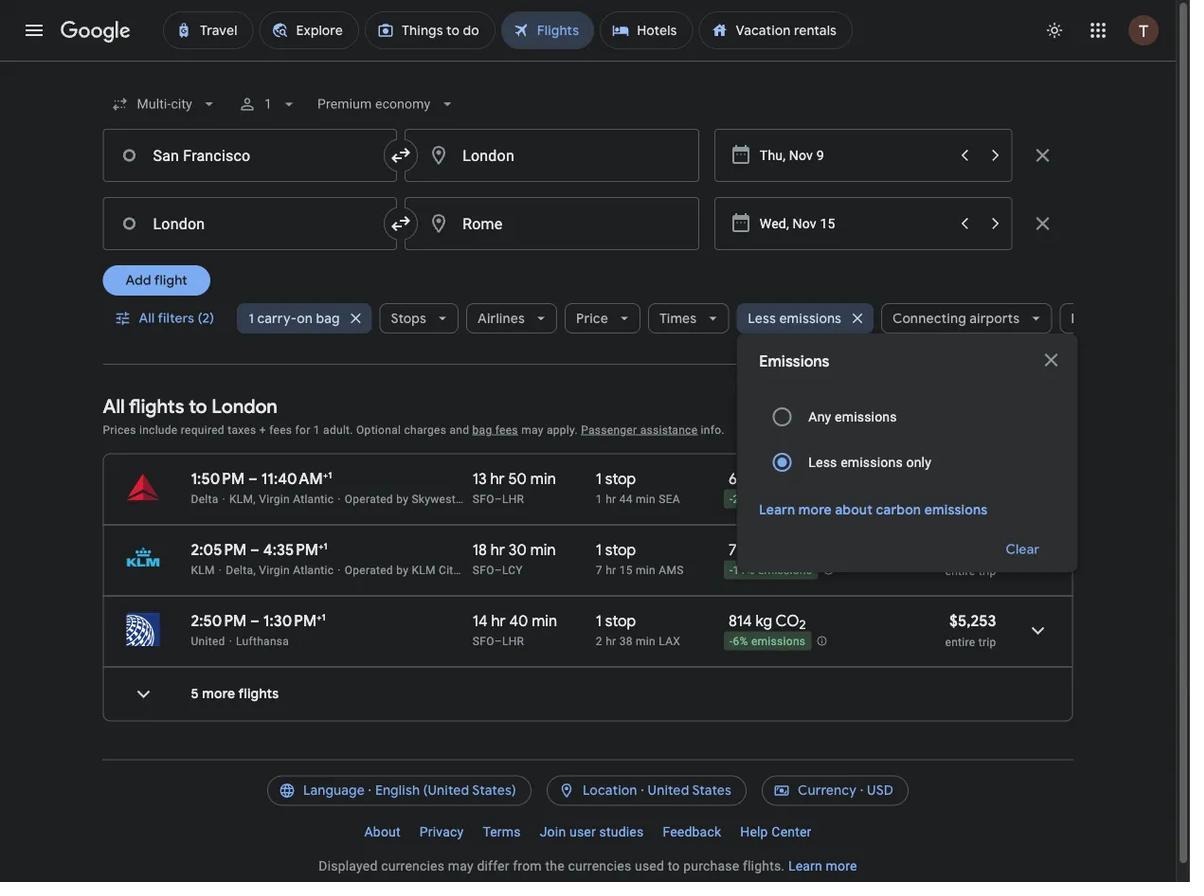 Task type: describe. For each thing, give the bounding box(es) containing it.
814
[[729, 611, 752, 631]]

5
[[191, 686, 199, 703]]

2 inside 814 kg co 2
[[800, 617, 806, 633]]

min inside 1 stop 2 hr 38 min lax
[[636, 635, 656, 648]]

swap origin and destination. image for remove flight from san francisco to london on thu, nov 9 icon
[[390, 144, 412, 167]]

airlines
[[478, 310, 525, 327]]

+ inside all flights to london prices include required taxes + fees for 1 adult. optional charges and bag fees may apply. passenger assistance
[[259, 423, 266, 436]]

hr inside the 13 hr 50 min sfo – lhr
[[490, 469, 505, 489]]

1 carry-on bag button
[[237, 296, 372, 341]]

connecting airports button
[[882, 296, 1052, 341]]

min inside the 13 hr 50 min sfo – lhr
[[531, 469, 556, 489]]

11:40 am
[[261, 469, 323, 489]]

privacy link
[[410, 818, 473, 848]]

+ for 1:30 pm
[[317, 611, 322, 623]]

emissions up less emissions only
[[835, 409, 897, 425]]

hr inside 14 hr 40 min sfo – lhr
[[491, 611, 506, 631]]

atlantic for 11:40 am
[[293, 492, 334, 506]]

2 klm from the left
[[412, 564, 436, 577]]

1 currencies from the left
[[381, 859, 445, 874]]

join
[[540, 825, 566, 840]]

atlantic for 4:35 pm
[[293, 564, 334, 577]]

Arrival time: 1:30 PM on  Friday, November 10. text field
[[263, 611, 326, 631]]

any emissions
[[809, 409, 897, 425]]

differ
[[477, 859, 510, 874]]

apply.
[[547, 423, 578, 436]]

bag inside "popup button"
[[316, 310, 340, 327]]

lcy
[[502, 564, 523, 577]]

may inside all flights to london prices include required taxes + fees for 1 adult. optional charges and bag fees may apply. passenger assistance
[[521, 423, 544, 436]]

english
[[375, 782, 420, 800]]

min inside 18 hr 30 min sfo – lcy
[[530, 540, 556, 560]]

feedback
[[663, 825, 722, 840]]

privacy
[[420, 825, 464, 840]]

1 carry-on bag
[[248, 310, 340, 327]]

emissions down 814 kg co 2
[[752, 635, 806, 649]]

stop for 18 hr 30 min
[[606, 540, 636, 560]]

15
[[620, 564, 633, 577]]

duration
[[1071, 310, 1126, 327]]

2 entire from the top
[[945, 564, 976, 578]]

all for filters
[[139, 310, 155, 327]]

1 inside all flights to london prices include required taxes + fees for 1 adult. optional charges and bag fees may apply. passenger assistance
[[314, 423, 320, 436]]

1 stop 2 hr 38 min lax
[[596, 611, 681, 648]]

emissions
[[760, 352, 830, 372]]

join user studies
[[540, 825, 644, 840]]

1 inside 1:50 pm – 11:40 am + 1
[[328, 469, 332, 481]]

(2)
[[198, 310, 214, 327]]

- for 814
[[730, 635, 733, 649]]

22%
[[733, 493, 755, 506]]

min inside 1 stop 1 hr 44 min sea
[[636, 492, 656, 506]]

operated for 11:40 am
[[345, 492, 393, 506]]

delta,
[[226, 564, 256, 577]]

flights inside all flights to london prices include required taxes + fees for 1 adult. optional charges and bag fees may apply. passenger assistance
[[129, 394, 184, 418]]

leaves san francisco international airport at 1:50 pm on thursday, november 9 and arrives at heathrow airport at 11:40 am on friday, november 10. element
[[191, 469, 332, 489]]

usd
[[867, 782, 894, 800]]

18
[[473, 540, 487, 560]]

help center
[[740, 825, 812, 840]]

united for united
[[191, 635, 225, 648]]

1 stop flight. element for 13 hr 50 min
[[596, 469, 636, 491]]

from
[[513, 859, 542, 874]]

more for about
[[799, 501, 832, 518]]

1 inside 1 stop 7 hr 15 min ams
[[596, 540, 602, 560]]

1 inside 2:05 pm – 4:35 pm + 1
[[324, 540, 328, 552]]

and
[[450, 423, 469, 436]]

more for flights
[[202, 686, 235, 703]]

min inside 14 hr 40 min sfo – lhr
[[532, 611, 557, 631]]

skywest
[[412, 492, 456, 506]]

states)
[[472, 782, 516, 800]]

price
[[576, 310, 608, 327]]

purchase
[[684, 859, 740, 874]]

1 stop 1 hr 44 min sea
[[596, 469, 681, 506]]

-22% emissions
[[730, 493, 813, 506]]

sea
[[659, 492, 681, 506]]

emissions left only in the right of the page
[[841, 455, 903, 470]]

5 more flights
[[191, 686, 279, 703]]

times button
[[648, 296, 729, 341]]

6%
[[733, 635, 748, 649]]

50
[[509, 469, 527, 489]]

1:30 pm
[[263, 611, 317, 631]]

passenger
[[581, 423, 637, 436]]

675
[[729, 469, 754, 489]]

operated for 4:35 pm
[[345, 564, 393, 577]]

$5,253 entire trip
[[945, 611, 997, 649]]

leaves san francisco international airport at 2:05 pm on thursday, november 9 and arrives at london city airport at 4:35 pm on friday, november 10. element
[[191, 540, 328, 560]]

prices
[[103, 423, 136, 436]]

Arrival time: 4:35 PM on  Friday, November 10. text field
[[263, 540, 328, 560]]

(united
[[423, 782, 470, 800]]

Departure time: 2:05 PM. text field
[[191, 540, 247, 560]]

kg for 814
[[756, 611, 773, 631]]

1 inside popup button
[[264, 96, 272, 112]]

30
[[509, 540, 527, 560]]

11%
[[733, 564, 755, 577]]

+ for 4:35 pm
[[318, 540, 324, 552]]

814 kg co 2
[[729, 611, 806, 633]]

5 more flights image
[[121, 672, 166, 717]]

2 entire trip from the top
[[945, 564, 997, 578]]

layover (1 of 1) is a 2 hr 38 min layover at los angeles international airport in los angeles. element
[[596, 634, 719, 649]]

1 vertical spatial to
[[668, 859, 680, 874]]

5253 US dollars text field
[[950, 611, 997, 631]]

2 fees from the left
[[495, 423, 518, 436]]

Departure time: 2:50 PM. text field
[[191, 611, 247, 631]]

1 fees from the left
[[269, 423, 292, 436]]

departure text field for the remove flight from london to rome on wed, nov 15 icon
[[760, 198, 948, 249]]

38
[[620, 635, 633, 648]]

duration button
[[1060, 296, 1158, 341]]

2:50 pm
[[191, 611, 247, 631]]

learn more about carbon emissions
[[760, 501, 988, 518]]

operated by skywest dba delta connection
[[345, 492, 576, 506]]

center
[[772, 825, 812, 840]]

- for 778
[[730, 564, 733, 577]]

assistance
[[640, 423, 698, 436]]

learn more link
[[789, 859, 858, 874]]

by for 13
[[396, 492, 409, 506]]

13
[[473, 469, 487, 489]]

times
[[660, 310, 697, 327]]

Arrival time: 11:40 AM on  Friday, November 10. text field
[[261, 469, 332, 489]]

united for united states
[[648, 782, 689, 800]]

close dialog image
[[1040, 349, 1063, 372]]

1 inside 1 stop 2 hr 38 min lax
[[596, 611, 602, 631]]

– inside 18 hr 30 min sfo – lcy
[[495, 564, 502, 577]]

layover (1 of 1) is a 7 hr 15 min layover at amsterdam airport schiphol in amsterdam. element
[[596, 563, 719, 578]]

add flight button
[[103, 265, 210, 296]]

only
[[907, 455, 932, 470]]

learn more about carbon emissions link
[[760, 501, 988, 518]]

on
[[297, 310, 313, 327]]

kg for 675
[[757, 469, 774, 489]]

currency
[[798, 782, 857, 800]]

connecting
[[893, 310, 967, 327]]

optional
[[356, 423, 401, 436]]

stops button
[[380, 296, 459, 341]]

less emissions
[[748, 310, 842, 327]]

emissions inside popup button
[[780, 310, 842, 327]]

for
[[295, 423, 310, 436]]

terms
[[483, 825, 521, 840]]

1 trip from the top
[[979, 493, 997, 507]]

40
[[509, 611, 528, 631]]

total duration 14 hr 40 min. element
[[473, 611, 596, 634]]

– inside 14 hr 40 min sfo – lhr
[[495, 635, 502, 648]]

1 inside "2:50 pm – 1:30 pm + 1"
[[322, 611, 326, 623]]

english (united states)
[[375, 782, 516, 800]]

remove flight from london to rome on wed, nov 15 image
[[1032, 212, 1055, 235]]

less for less emissions only
[[809, 455, 837, 470]]

hr inside 1 stop 7 hr 15 min ams
[[606, 564, 617, 577]]

2 trip from the top
[[979, 564, 997, 578]]

2:05 pm
[[191, 540, 247, 560]]

connection
[[515, 492, 576, 506]]



Task type: vqa. For each thing, say whether or not it's contained in the screenshot.
40
yes



Task type: locate. For each thing, give the bounding box(es) containing it.
1 swap origin and destination. image from the top
[[390, 144, 412, 167]]

-6% emissions
[[730, 635, 806, 649]]

1 vertical spatial lhr
[[502, 635, 524, 648]]

1 horizontal spatial all
[[139, 310, 155, 327]]

1 vertical spatial flights
[[238, 686, 279, 703]]

clear
[[1006, 541, 1040, 558]]

0 vertical spatial kg
[[757, 469, 774, 489]]

0 horizontal spatial bag
[[316, 310, 340, 327]]

1 klm from the left
[[191, 564, 215, 577]]

currencies
[[381, 859, 445, 874], [568, 859, 632, 874]]

1 vertical spatial -
[[730, 564, 733, 577]]

hr right 7
[[606, 564, 617, 577]]

2 inside 675 kg co 2
[[801, 475, 808, 491]]

emissions option group
[[760, 394, 1055, 485]]

hr right 18
[[491, 540, 505, 560]]

lhr for 40
[[502, 635, 524, 648]]

min right 40
[[532, 611, 557, 631]]

2 inside 1 stop 2 hr 38 min lax
[[596, 635, 603, 648]]

0 vertical spatial by
[[396, 492, 409, 506]]

leaves san francisco international airport at 2:50 pm on thursday, november 9 and arrives at heathrow airport at 1:30 pm on friday, november 10. element
[[191, 611, 326, 631]]

more left about
[[799, 501, 832, 518]]

2:50 pm – 1:30 pm + 1
[[191, 611, 326, 631]]

co inside 675 kg co 2
[[777, 469, 801, 489]]

1 atlantic from the top
[[293, 492, 334, 506]]

entire
[[945, 493, 976, 507], [945, 564, 976, 578], [945, 636, 976, 649]]

flight
[[154, 272, 187, 289]]

1 vertical spatial by
[[396, 564, 409, 577]]

0 vertical spatial more
[[799, 501, 832, 518]]

swap origin and destination. image for the remove flight from london to rome on wed, nov 15 icon
[[390, 212, 412, 235]]

1 sfo from the top
[[473, 492, 495, 506]]

2 atlantic from the top
[[293, 564, 334, 577]]

2
[[801, 475, 808, 491], [801, 546, 807, 562], [800, 617, 806, 633], [596, 635, 603, 648]]

1 vertical spatial atlantic
[[293, 564, 334, 577]]

1 vertical spatial entire
[[945, 564, 976, 578]]

1 - from the top
[[730, 493, 733, 506]]

1 vertical spatial united
[[648, 782, 689, 800]]

all filters (2) button
[[103, 296, 230, 341]]

0 horizontal spatial all
[[103, 394, 125, 418]]

min right 44 in the right bottom of the page
[[636, 492, 656, 506]]

trip inside $5,253 entire trip
[[979, 636, 997, 649]]

0 vertical spatial learn
[[760, 501, 796, 518]]

2 vertical spatial more
[[826, 859, 858, 874]]

delta
[[191, 492, 219, 506], [485, 492, 512, 506]]

stop inside 1 stop 2 hr 38 min lax
[[606, 611, 636, 631]]

departure text field for remove flight from san francisco to london on thu, nov 9 icon
[[760, 130, 948, 181]]

Departure time: 1:50 PM. text field
[[191, 469, 245, 489]]

may left apply.
[[521, 423, 544, 436]]

1 vertical spatial trip
[[979, 564, 997, 578]]

by left the skywest
[[396, 492, 409, 506]]

1 vertical spatial virgin
[[259, 564, 290, 577]]

stop up 38
[[606, 611, 636, 631]]

1 vertical spatial departure text field
[[760, 198, 948, 249]]

min
[[531, 469, 556, 489], [636, 492, 656, 506], [530, 540, 556, 560], [636, 564, 656, 577], [532, 611, 557, 631], [636, 635, 656, 648]]

help
[[740, 825, 768, 840]]

2 departure text field from the top
[[760, 198, 948, 249]]

hr right 13
[[490, 469, 505, 489]]

0 vertical spatial stop
[[606, 469, 636, 489]]

co for 814
[[776, 611, 800, 631]]

3 stop from the top
[[606, 611, 636, 631]]

stop for 13 hr 50 min
[[606, 469, 636, 489]]

to right used
[[668, 859, 680, 874]]

emissions up emissions
[[780, 310, 842, 327]]

1 horizontal spatial currencies
[[568, 859, 632, 874]]

Departure text field
[[760, 130, 948, 181], [760, 198, 948, 249]]

about
[[835, 501, 873, 518]]

co for 675
[[777, 469, 801, 489]]

terms link
[[473, 818, 531, 848]]

1 vertical spatial bag
[[473, 423, 492, 436]]

atlantic
[[293, 492, 334, 506], [293, 564, 334, 577]]

1 stop flight. element up '15'
[[596, 540, 636, 563]]

1 vertical spatial all
[[103, 394, 125, 418]]

lhr for 50
[[502, 492, 524, 506]]

1 horizontal spatial delta
[[485, 492, 512, 506]]

2 vertical spatial trip
[[979, 636, 997, 649]]

klm,
[[229, 492, 256, 506]]

klm left cityhopper
[[412, 564, 436, 577]]

1 horizontal spatial united
[[648, 782, 689, 800]]

operated right delta, virgin atlantic
[[345, 564, 393, 577]]

 image down 2:50 pm
[[229, 635, 232, 648]]

0 vertical spatial departure text field
[[760, 130, 948, 181]]

1 entire from the top
[[945, 493, 976, 507]]

hr left 44 in the right bottom of the page
[[606, 492, 617, 506]]

bag right on
[[316, 310, 340, 327]]

feedback link
[[653, 818, 731, 848]]

min inside 1 stop 7 hr 15 min ams
[[636, 564, 656, 577]]

kg inside 814 kg co 2
[[756, 611, 773, 631]]

currencies down join user studies link
[[568, 859, 632, 874]]

by for 18
[[396, 564, 409, 577]]

trip up clear button
[[979, 493, 997, 507]]

0 vertical spatial  image
[[222, 492, 226, 506]]

0 vertical spatial flights
[[129, 394, 184, 418]]

user
[[570, 825, 596, 840]]

2 vertical spatial 1 stop flight. element
[[596, 611, 636, 634]]

1 vertical spatial stop
[[606, 540, 636, 560]]

0 horizontal spatial  image
[[222, 492, 226, 506]]

sfo inside 14 hr 40 min sfo – lhr
[[473, 635, 495, 648]]

1 stop flight. element up 38
[[596, 611, 636, 634]]

flights
[[129, 394, 184, 418], [238, 686, 279, 703]]

0 horizontal spatial delta
[[191, 492, 219, 506]]

0 vertical spatial sfo
[[473, 492, 495, 506]]

2 vertical spatial entire
[[945, 636, 976, 649]]

location
[[583, 782, 637, 800]]

2 operated from the top
[[345, 564, 393, 577]]

1 virgin from the top
[[259, 492, 290, 506]]

1 delta from the left
[[191, 492, 219, 506]]

None text field
[[103, 129, 397, 182], [405, 129, 699, 182], [405, 197, 699, 250], [103, 129, 397, 182], [405, 129, 699, 182], [405, 197, 699, 250]]

fees right and
[[495, 423, 518, 436]]

- for 675
[[730, 493, 733, 506]]

+ inside 2:05 pm – 4:35 pm + 1
[[318, 540, 324, 552]]

dba
[[459, 492, 482, 506]]

main menu image
[[23, 19, 45, 42]]

 image
[[222, 492, 226, 506], [229, 635, 232, 648]]

2 by from the top
[[396, 564, 409, 577]]

1 inside "popup button"
[[248, 310, 254, 327]]

atlantic down arrival time: 11:40 am on  friday, november 10. text field
[[293, 492, 334, 506]]

1 horizontal spatial to
[[668, 859, 680, 874]]

include
[[139, 423, 178, 436]]

entire down '$5,253' text box
[[945, 636, 976, 649]]

delta, virgin atlantic
[[226, 564, 334, 577]]

- down 778
[[730, 564, 733, 577]]

entire trip
[[945, 493, 997, 507], [945, 564, 997, 578]]

help center link
[[731, 818, 821, 848]]

1 by from the top
[[396, 492, 409, 506]]

klm
[[191, 564, 215, 577], [412, 564, 436, 577]]

airlines button
[[466, 296, 557, 341]]

used
[[635, 859, 665, 874]]

0 vertical spatial 1 stop flight. element
[[596, 469, 636, 491]]

operated left the skywest
[[345, 492, 393, 506]]

stop up 44 in the right bottom of the page
[[606, 469, 636, 489]]

co up the -22% emissions
[[777, 469, 801, 489]]

virgin down leaves san francisco international airport at 1:50 pm on thursday, november 9 and arrives at heathrow airport at 11:40 am on friday, november 10. element
[[259, 492, 290, 506]]

sfo inside the 13 hr 50 min sfo – lhr
[[473, 492, 495, 506]]

min up connection
[[531, 469, 556, 489]]

bag right and
[[473, 423, 492, 436]]

fees
[[269, 423, 292, 436], [495, 423, 518, 436]]

to inside all flights to london prices include required taxes + fees for 1 adult. optional charges and bag fees may apply. passenger assistance
[[189, 394, 207, 418]]

+ up delta, virgin atlantic
[[318, 540, 324, 552]]

lhr inside 14 hr 40 min sfo – lhr
[[502, 635, 524, 648]]

the
[[545, 859, 565, 874]]

trip down $5,253
[[979, 636, 997, 649]]

+ down delta, virgin atlantic
[[317, 611, 322, 623]]

sfo for 18
[[473, 564, 495, 577]]

3 sfo from the top
[[473, 635, 495, 648]]

-
[[730, 493, 733, 506], [730, 564, 733, 577], [730, 635, 733, 649]]

co inside 814 kg co 2
[[776, 611, 800, 631]]

778
[[729, 540, 753, 560]]

3 - from the top
[[730, 635, 733, 649]]

less for less emissions
[[748, 310, 776, 327]]

18 hr 30 min sfo – lcy
[[473, 540, 556, 577]]

0 vertical spatial co
[[777, 469, 801, 489]]

1
[[264, 96, 272, 112], [248, 310, 254, 327], [314, 423, 320, 436], [328, 469, 332, 481], [596, 469, 602, 489], [596, 492, 603, 506], [324, 540, 328, 552], [596, 540, 602, 560], [322, 611, 326, 623], [596, 611, 602, 631]]

hr right 14 at the bottom left of the page
[[491, 611, 506, 631]]

learn inside search box
[[760, 501, 796, 518]]

united left states
[[648, 782, 689, 800]]

emissions right 11%
[[758, 564, 813, 577]]

1 vertical spatial 1 stop flight. element
[[596, 540, 636, 563]]

0 horizontal spatial fees
[[269, 423, 292, 436]]

by left cityhopper
[[396, 564, 409, 577]]

all
[[139, 310, 155, 327], [103, 394, 125, 418]]

currencies down privacy link
[[381, 859, 445, 874]]

co up -6% emissions
[[776, 611, 800, 631]]

0 vertical spatial to
[[189, 394, 207, 418]]

stop inside 1 stop 1 hr 44 min sea
[[606, 469, 636, 489]]

emissions
[[780, 310, 842, 327], [835, 409, 897, 425], [841, 455, 903, 470], [758, 493, 813, 506], [925, 501, 988, 518], [758, 564, 813, 577], [752, 635, 806, 649]]

charges
[[404, 423, 447, 436]]

sfo for 13
[[473, 492, 495, 506]]

hr inside 1 stop 1 hr 44 min sea
[[606, 492, 617, 506]]

1 lhr from the top
[[502, 492, 524, 506]]

0 horizontal spatial may
[[448, 859, 474, 874]]

all up prices
[[103, 394, 125, 418]]

hr
[[490, 469, 505, 489], [606, 492, 617, 506], [491, 540, 505, 560], [606, 564, 617, 577], [491, 611, 506, 631], [606, 635, 617, 648]]

2 delta from the left
[[485, 492, 512, 506]]

44
[[620, 492, 633, 506]]

hr inside 18 hr 30 min sfo – lcy
[[491, 540, 505, 560]]

lufthansa
[[236, 635, 289, 648]]

1 vertical spatial co
[[776, 611, 800, 631]]

1 vertical spatial sfo
[[473, 564, 495, 577]]

lhr down 40
[[502, 635, 524, 648]]

1 operated from the top
[[345, 492, 393, 506]]

carbon
[[876, 501, 922, 518]]

1 vertical spatial operated
[[345, 564, 393, 577]]

taxes
[[228, 423, 256, 436]]

0 vertical spatial swap origin and destination. image
[[390, 144, 412, 167]]

0 vertical spatial virgin
[[259, 492, 290, 506]]

hr inside 1 stop 2 hr 38 min lax
[[606, 635, 617, 648]]

kg up the -22% emissions
[[757, 469, 774, 489]]

1 horizontal spatial klm
[[412, 564, 436, 577]]

kg inside 675 kg co 2
[[757, 469, 774, 489]]

klm down 2:05 pm
[[191, 564, 215, 577]]

1 stop 7 hr 15 min ams
[[596, 540, 684, 577]]

1 horizontal spatial may
[[521, 423, 544, 436]]

2 left 38
[[596, 635, 603, 648]]

0 horizontal spatial flights
[[129, 394, 184, 418]]

less up emissions
[[748, 310, 776, 327]]

2 virgin from the top
[[259, 564, 290, 577]]

total duration 13 hr 50 min. element
[[473, 469, 596, 491]]

1 stop flight. element for 14 hr 40 min
[[596, 611, 636, 634]]

atlantic down arrival time: 4:35 pm on  friday, november 10. text field
[[293, 564, 334, 577]]

1 departure text field from the top
[[760, 130, 948, 181]]

entire up $5,253
[[945, 564, 976, 578]]

all inside all flights to london prices include required taxes + fees for 1 adult. optional charges and bag fees may apply. passenger assistance
[[103, 394, 125, 418]]

all inside 'button'
[[139, 310, 155, 327]]

may
[[521, 423, 544, 436], [448, 859, 474, 874]]

2 currencies from the left
[[568, 859, 632, 874]]

0 vertical spatial entire trip
[[945, 493, 997, 507]]

learn down 675 kg co 2
[[760, 501, 796, 518]]

+ down adult.
[[323, 469, 328, 481]]

2 stop from the top
[[606, 540, 636, 560]]

2 vertical spatial sfo
[[473, 635, 495, 648]]

entire trip up '$5,253' text box
[[945, 564, 997, 578]]

1 vertical spatial swap origin and destination. image
[[390, 212, 412, 235]]

flights up "include"
[[129, 394, 184, 418]]

2 - from the top
[[730, 564, 733, 577]]

2 sfo from the top
[[473, 564, 495, 577]]

all left filters
[[139, 310, 155, 327]]

1 button
[[230, 82, 306, 127]]

0 vertical spatial united
[[191, 635, 225, 648]]

flights.
[[743, 859, 785, 874]]

0 vertical spatial lhr
[[502, 492, 524, 506]]

change appearance image
[[1032, 8, 1078, 53]]

1 horizontal spatial fees
[[495, 423, 518, 436]]

1 1 stop flight. element from the top
[[596, 469, 636, 491]]

less
[[748, 310, 776, 327], [809, 455, 837, 470]]

2 up the -22% emissions
[[801, 475, 808, 491]]

stop for 14 hr 40 min
[[606, 611, 636, 631]]

1 vertical spatial  image
[[229, 635, 232, 648]]

trip left flight details. leaves san francisco international airport at 2:05 pm on thursday, november 9 and arrives at london city airport at 4:35 pm on friday, november 10. image
[[979, 564, 997, 578]]

stop inside 1 stop 7 hr 15 min ams
[[606, 540, 636, 560]]

+ right "taxes"
[[259, 423, 266, 436]]

- down 675
[[730, 493, 733, 506]]

virgin
[[259, 492, 290, 506], [259, 564, 290, 577]]

2 up -11% emissions
[[801, 546, 807, 562]]

sfo for 14
[[473, 635, 495, 648]]

2 lhr from the top
[[502, 635, 524, 648]]

more
[[799, 501, 832, 518], [202, 686, 235, 703], [826, 859, 858, 874]]

2 swap origin and destination. image from the top
[[390, 212, 412, 235]]

1 stop from the top
[[606, 469, 636, 489]]

– inside the 13 hr 50 min sfo – lhr
[[495, 492, 502, 506]]

1 entire trip from the top
[[945, 493, 997, 507]]

emissions down 675 kg co 2
[[758, 493, 813, 506]]

1:50 pm – 11:40 am + 1
[[191, 469, 332, 489]]

fees left "for" at the top left
[[269, 423, 292, 436]]

sfo down 13
[[473, 492, 495, 506]]

min right 38
[[636, 635, 656, 648]]

0 vertical spatial entire
[[945, 493, 976, 507]]

swap origin and destination. image
[[390, 144, 412, 167], [390, 212, 412, 235]]

$5,253
[[950, 611, 997, 631]]

virgin for 11:40 am
[[259, 492, 290, 506]]

operated by klm cityhopper
[[345, 564, 496, 577]]

 image for 1:50 pm
[[222, 492, 226, 506]]

0 vertical spatial less
[[748, 310, 776, 327]]

all for flights
[[103, 394, 125, 418]]

hr left 38
[[606, 635, 617, 648]]

less inside popup button
[[748, 310, 776, 327]]

entire right 'carbon'
[[945, 493, 976, 507]]

layover (1 of 1) is a 1 hr 44 min layover at seattle-tacoma international airport in seattle. element
[[596, 491, 719, 507]]

0 vertical spatial bag
[[316, 310, 340, 327]]

delta down 1:50 pm
[[191, 492, 219, 506]]

3 1 stop flight. element from the top
[[596, 611, 636, 634]]

displayed currencies may differ from the currencies used to purchase flights. learn more
[[319, 859, 858, 874]]

by
[[396, 492, 409, 506], [396, 564, 409, 577]]

flight details. leaves san francisco international airport at 2:50 pm on thursday, november 9 and arrives at heathrow airport at 1:30 pm on friday, november 10. image
[[1016, 608, 1061, 654]]

delta down 13
[[485, 492, 512, 506]]

-11% emissions
[[730, 564, 813, 577]]

emissions right 'carbon'
[[925, 501, 988, 518]]

+ inside "2:50 pm – 1:30 pm + 1"
[[317, 611, 322, 623]]

+ inside 1:50 pm – 11:40 am + 1
[[323, 469, 328, 481]]

 image
[[219, 564, 222, 577]]

filters
[[158, 310, 194, 327]]

learn down center
[[789, 859, 823, 874]]

 image for 2:50 pm
[[229, 635, 232, 648]]

1 stop flight. element for 18 hr 30 min
[[596, 540, 636, 563]]

675 kg co 2
[[729, 469, 808, 491]]

0 horizontal spatial united
[[191, 635, 225, 648]]

0 horizontal spatial to
[[189, 394, 207, 418]]

2 1 stop flight. element from the top
[[596, 540, 636, 563]]

lhr down 50
[[502, 492, 524, 506]]

airports
[[970, 310, 1020, 327]]

3 trip from the top
[[979, 636, 997, 649]]

united
[[191, 635, 225, 648], [648, 782, 689, 800]]

1 horizontal spatial less
[[809, 455, 837, 470]]

0 vertical spatial atlantic
[[293, 492, 334, 506]]

None search field
[[103, 82, 1158, 573]]

min right 30
[[530, 540, 556, 560]]

0 horizontal spatial less
[[748, 310, 776, 327]]

none search field containing emissions
[[103, 82, 1158, 573]]

0 horizontal spatial currencies
[[381, 859, 445, 874]]

1 horizontal spatial flights
[[238, 686, 279, 703]]

bag inside all flights to london prices include required taxes + fees for 1 adult. optional charges and bag fees may apply. passenger assistance
[[473, 423, 492, 436]]

less inside emissions option group
[[809, 455, 837, 470]]

co
[[777, 469, 801, 489], [776, 611, 800, 631]]

1 horizontal spatial  image
[[229, 635, 232, 648]]

connecting airports
[[893, 310, 1020, 327]]

2 up -6% emissions
[[800, 617, 806, 633]]

entire trip up clear button
[[945, 493, 997, 507]]

1 vertical spatial less
[[809, 455, 837, 470]]

2 vertical spatial stop
[[606, 611, 636, 631]]

flight details. leaves san francisco international airport at 2:05 pm on thursday, november 9 and arrives at london city airport at 4:35 pm on friday, november 10. image
[[1016, 537, 1061, 582]]

more right 5
[[202, 686, 235, 703]]

0 horizontal spatial klm
[[191, 564, 215, 577]]

passenger assistance button
[[581, 423, 698, 436]]

loading results progress bar
[[0, 61, 1176, 64]]

0 vertical spatial all
[[139, 310, 155, 327]]

adult.
[[323, 423, 353, 436]]

1:50 pm
[[191, 469, 245, 489]]

1 vertical spatial kg
[[756, 611, 773, 631]]

2 vertical spatial -
[[730, 635, 733, 649]]

sfo inside 18 hr 30 min sfo – lcy
[[473, 564, 495, 577]]

3 entire from the top
[[945, 636, 976, 649]]

less down any
[[809, 455, 837, 470]]

+ for 11:40 am
[[323, 469, 328, 481]]

add flight
[[126, 272, 187, 289]]

0 vertical spatial trip
[[979, 493, 997, 507]]

 image left klm,
[[222, 492, 226, 506]]

virgin down 2:05 pm – 4:35 pm + 1
[[259, 564, 290, 577]]

None text field
[[103, 197, 397, 250]]

cityhopper
[[439, 564, 496, 577]]

1 vertical spatial more
[[202, 686, 235, 703]]

flights down the lufthansa
[[238, 686, 279, 703]]

entire inside $5,253 entire trip
[[945, 636, 976, 649]]

all filters (2)
[[139, 310, 214, 327]]

sfo down 18
[[473, 564, 495, 577]]

remove flight from san francisco to london on thu, nov 9 image
[[1032, 144, 1055, 167]]

1 vertical spatial learn
[[789, 859, 823, 874]]

lhr inside the 13 hr 50 min sfo – lhr
[[502, 492, 524, 506]]

1 stop flight. element
[[596, 469, 636, 491], [596, 540, 636, 563], [596, 611, 636, 634]]

carry-
[[257, 310, 297, 327]]

- down "814"
[[730, 635, 733, 649]]

14 hr 40 min sfo – lhr
[[473, 611, 557, 648]]

1 horizontal spatial bag
[[473, 423, 492, 436]]

1 vertical spatial may
[[448, 859, 474, 874]]

0 vertical spatial -
[[730, 493, 733, 506]]

about link
[[355, 818, 410, 848]]

to
[[189, 394, 207, 418], [668, 859, 680, 874]]

virgin for 4:35 pm
[[259, 564, 290, 577]]

states
[[692, 782, 732, 800]]

lhr
[[502, 492, 524, 506], [502, 635, 524, 648]]

0 vertical spatial may
[[521, 423, 544, 436]]

total duration 18 hr 30 min. element
[[473, 540, 596, 563]]

1 stop flight. element up 44 in the right bottom of the page
[[596, 469, 636, 491]]

united down 2:50 pm
[[191, 635, 225, 648]]

more down currency
[[826, 859, 858, 874]]

stop up '15'
[[606, 540, 636, 560]]

language
[[303, 782, 365, 800]]

None field
[[103, 87, 226, 121], [310, 87, 465, 121], [103, 87, 226, 121], [310, 87, 465, 121]]

min right '15'
[[636, 564, 656, 577]]

–
[[248, 469, 258, 489], [495, 492, 502, 506], [250, 540, 260, 560], [495, 564, 502, 577], [250, 611, 260, 631], [495, 635, 502, 648]]

may left differ on the left bottom of page
[[448, 859, 474, 874]]

lax
[[659, 635, 681, 648]]

0 vertical spatial operated
[[345, 492, 393, 506]]

kg up -6% emissions
[[756, 611, 773, 631]]

to up required
[[189, 394, 207, 418]]

1 vertical spatial entire trip
[[945, 564, 997, 578]]

sfo down 14 at the bottom left of the page
[[473, 635, 495, 648]]



